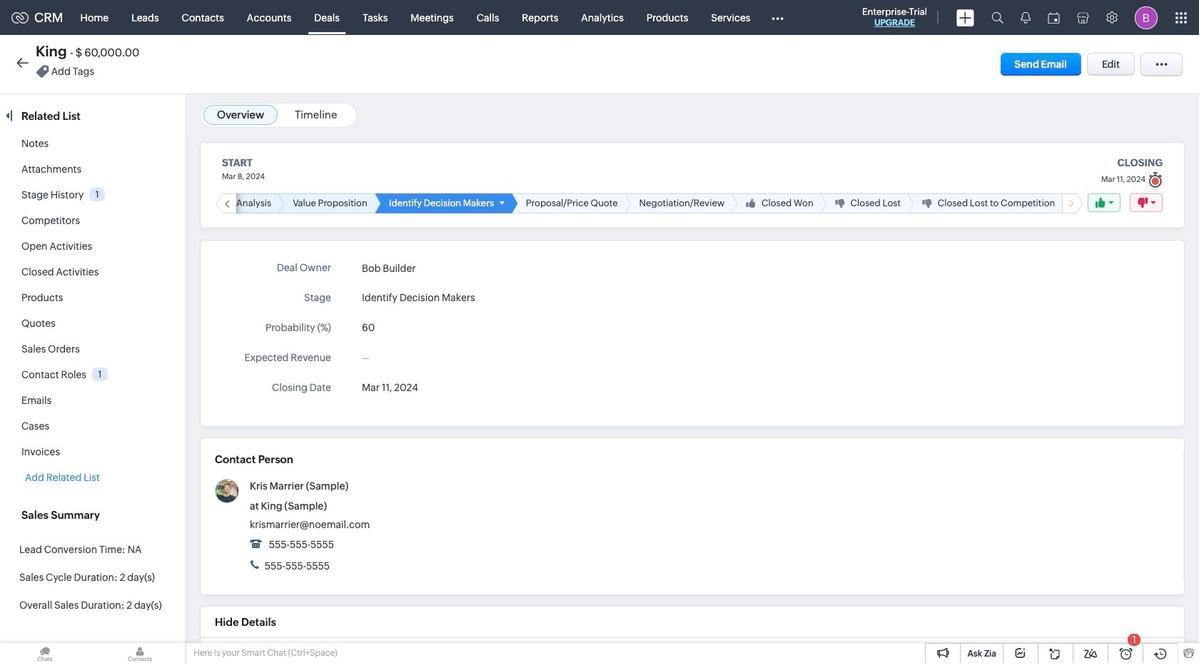 Task type: vqa. For each thing, say whether or not it's contained in the screenshot.
Search icon
yes



Task type: locate. For each thing, give the bounding box(es) containing it.
Other Modules field
[[762, 6, 793, 29]]

signals element
[[1012, 0, 1039, 35]]

chats image
[[0, 643, 90, 663]]

contacts image
[[95, 643, 185, 663]]

create menu element
[[948, 0, 983, 35]]

search element
[[983, 0, 1012, 35]]



Task type: describe. For each thing, give the bounding box(es) containing it.
search image
[[992, 11, 1004, 24]]

logo image
[[11, 12, 29, 23]]

signals image
[[1021, 11, 1031, 24]]

profile image
[[1135, 6, 1158, 29]]

profile element
[[1126, 0, 1166, 35]]

create menu image
[[957, 9, 974, 26]]

calendar image
[[1048, 12, 1060, 23]]



